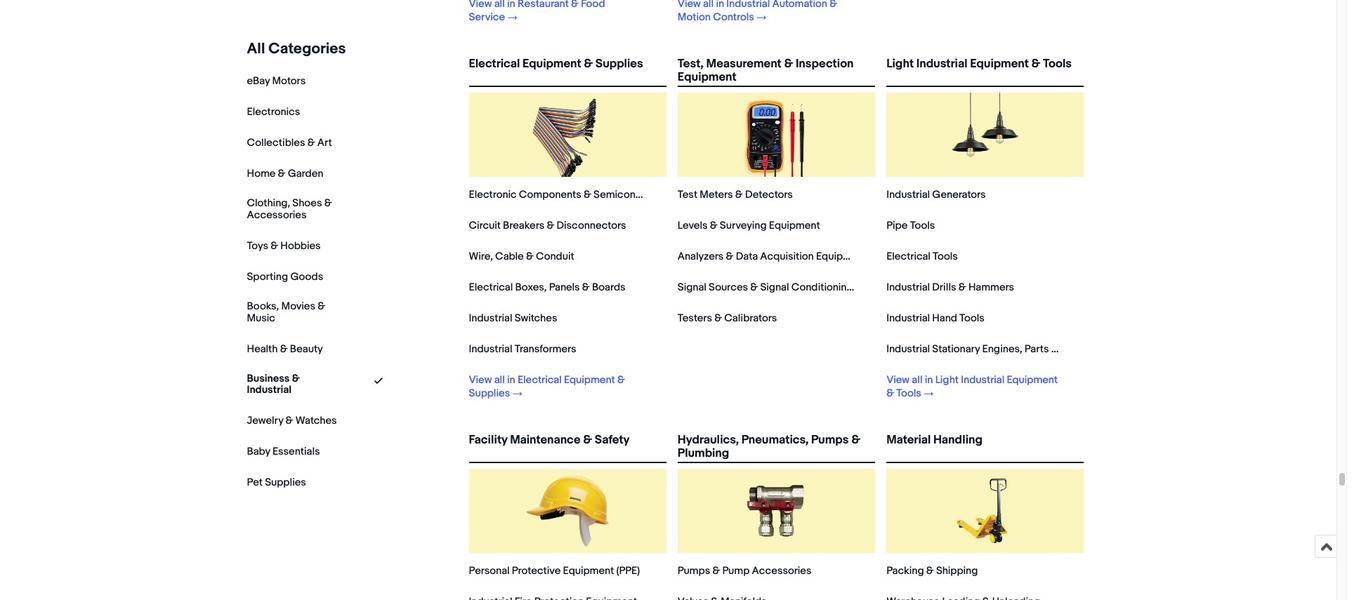Task type: describe. For each thing, give the bounding box(es) containing it.
sources
[[709, 281, 748, 294]]

electrical boxes, panels & boards link
[[469, 281, 626, 294]]

safety
[[595, 433, 630, 447]]

disconnectors
[[557, 219, 626, 233]]

personal
[[469, 565, 510, 578]]

hydraulics, pneumatics, pumps & plumbing link
[[678, 433, 875, 461]]

all for motion
[[703, 0, 714, 11]]

business & industrial
[[247, 372, 300, 397]]

test, measurement & inspection equipment
[[678, 57, 854, 84]]

breakers
[[503, 219, 545, 233]]

1 signal from the left
[[678, 281, 707, 294]]

industrial generators
[[887, 188, 986, 202]]

acquisition
[[760, 250, 814, 263]]

hydraulics, pneumatics, pumps & plumbing image
[[734, 469, 819, 554]]

electrical boxes, panels & boards
[[469, 281, 626, 294]]

0 vertical spatial light
[[887, 57, 914, 71]]

analyzers & data acquisition equipment
[[678, 250, 867, 263]]

home
[[247, 167, 276, 181]]

signal sources & signal conditioning equipment link
[[678, 281, 907, 294]]

facility maintenance & safety image
[[526, 469, 610, 554]]

& inside view all in electrical equipment & supplies
[[617, 374, 625, 387]]

jewelry
[[247, 415, 283, 428]]

industrial drills & hammers link
[[887, 281, 1014, 294]]

electrical inside view all in electrical equipment & supplies
[[518, 374, 562, 387]]

all for supplies
[[494, 374, 505, 387]]

hydraulics, pneumatics, pumps & plumbing
[[678, 433, 861, 461]]

food
[[581, 0, 605, 11]]

electrical for electrical tools
[[887, 250, 931, 263]]

test
[[678, 188, 698, 202]]

data
[[736, 250, 758, 263]]

& inside view all in restaurant & food service
[[571, 0, 579, 11]]

industrial stationary engines, parts & accessories
[[887, 343, 1121, 356]]

facility
[[469, 433, 508, 447]]

collectibles
[[247, 136, 305, 150]]

levels
[[678, 219, 708, 233]]

electrical for electrical equipment & supplies
[[469, 57, 520, 71]]

goods
[[290, 270, 323, 284]]

drills
[[932, 281, 956, 294]]

circuit breakers & disconnectors link
[[469, 219, 626, 233]]

industrial drills & hammers
[[887, 281, 1014, 294]]

generators
[[932, 188, 986, 202]]

boards
[[592, 281, 626, 294]]

circuit
[[469, 219, 501, 233]]

all for &
[[912, 374, 923, 387]]

electronics
[[247, 105, 300, 119]]

light industrial equipment & tools link
[[887, 57, 1084, 83]]

clothing, shoes & accessories link
[[247, 197, 345, 222]]

& inside clothing, shoes & accessories
[[324, 197, 332, 210]]

hydraulics,
[[678, 433, 739, 447]]

& inside books, movies & music
[[318, 300, 325, 313]]

accessories for clothing, shoes & accessories
[[247, 208, 307, 222]]

in for light
[[925, 374, 933, 387]]

sporting
[[247, 270, 288, 284]]

material handling image
[[943, 469, 1028, 554]]

view all in light industrial equipment & tools link
[[887, 374, 1064, 400]]

plumbing
[[678, 447, 729, 461]]

clothing,
[[247, 197, 290, 210]]

light industrial equipment & tools image
[[943, 93, 1028, 177]]

business & industrial link
[[247, 372, 345, 397]]

clothing, shoes & accessories
[[247, 197, 332, 222]]

electrical tools link
[[887, 250, 958, 263]]

hand
[[932, 312, 957, 325]]

electronics link
[[247, 105, 300, 119]]

pet supplies link
[[247, 477, 306, 490]]

facility maintenance & safety link
[[469, 433, 667, 459]]

industrial generators link
[[887, 188, 986, 202]]

(ppe)
[[616, 565, 640, 578]]

& inside hydraulics, pneumatics, pumps & plumbing
[[852, 433, 861, 447]]

view all in electrical equipment & supplies link
[[469, 374, 647, 400]]

personal protective equipment (ppe)
[[469, 565, 640, 578]]

engines,
[[982, 343, 1023, 356]]

test, measurement & inspection equipment link
[[678, 57, 875, 84]]

books, movies & music link
[[247, 300, 345, 325]]

baby essentials
[[247, 446, 320, 459]]

pumps inside hydraulics, pneumatics, pumps & plumbing
[[811, 433, 849, 447]]

view all in industrial automation & motion controls link
[[678, 0, 856, 24]]

components
[[519, 188, 581, 202]]

baby
[[247, 446, 270, 459]]

all
[[247, 40, 265, 58]]

electronic components & semiconductors
[[469, 188, 672, 202]]

industrial inside view all in industrial automation & motion controls
[[727, 0, 770, 11]]

& inside view all in industrial automation & motion controls
[[830, 0, 837, 11]]

tools inside view all in light industrial equipment & tools
[[897, 387, 922, 400]]

electrical for electrical boxes, panels & boards
[[469, 281, 513, 294]]

hammers
[[969, 281, 1014, 294]]

supplies inside view all in electrical equipment & supplies
[[469, 387, 510, 400]]

electrical tools
[[887, 250, 958, 263]]

testers & calibrators
[[678, 312, 777, 325]]

handling
[[934, 433, 983, 447]]

motors
[[272, 74, 306, 88]]

books,
[[247, 300, 279, 313]]

testers
[[678, 312, 712, 325]]

pet
[[247, 477, 263, 490]]

jewelry & watches
[[247, 415, 337, 428]]

garden
[[288, 167, 323, 181]]



Task type: vqa. For each thing, say whether or not it's contained in the screenshot.
'&' inside the Hydraulics, Pneumatics, Pumps & Plumbing
yes



Task type: locate. For each thing, give the bounding box(es) containing it.
supplies down the food
[[596, 57, 643, 71]]

ebay
[[247, 74, 270, 88]]

accessories for pumps & pump accessories
[[752, 565, 812, 578]]

supplies up facility
[[469, 387, 510, 400]]

view for service
[[469, 0, 492, 11]]

view left restaurant at the top
[[469, 0, 492, 11]]

1 horizontal spatial light
[[935, 374, 959, 387]]

view for supplies
[[469, 374, 492, 387]]

accessories
[[247, 208, 307, 222], [1061, 343, 1121, 356], [752, 565, 812, 578]]

supplies inside electrical equipment & supplies link
[[596, 57, 643, 71]]

2 vertical spatial accessories
[[752, 565, 812, 578]]

accessories up toys & hobbies
[[247, 208, 307, 222]]

0 vertical spatial pumps
[[811, 433, 849, 447]]

2 vertical spatial supplies
[[265, 477, 306, 490]]

sporting goods
[[247, 270, 323, 284]]

1 vertical spatial light
[[935, 374, 959, 387]]

0 horizontal spatial signal
[[678, 281, 707, 294]]

beauty
[[290, 343, 323, 356]]

1 horizontal spatial pumps
[[811, 433, 849, 447]]

& inside test, measurement & inspection equipment
[[784, 57, 793, 71]]

collectibles & art
[[247, 136, 332, 150]]

shipping
[[936, 565, 978, 578]]

0 horizontal spatial accessories
[[247, 208, 307, 222]]

in right motion
[[716, 0, 724, 11]]

industrial inside business & industrial
[[247, 384, 292, 397]]

1 vertical spatial accessories
[[1061, 343, 1121, 356]]

in right service
[[507, 0, 515, 11]]

electrical equipment & supplies
[[469, 57, 643, 71]]

pump
[[723, 565, 750, 578]]

electrical down service
[[469, 57, 520, 71]]

boxes,
[[515, 281, 547, 294]]

equipment inside view all in light industrial equipment & tools
[[1007, 374, 1058, 387]]

material handling link
[[887, 433, 1084, 459]]

sporting goods link
[[247, 270, 323, 284]]

view inside view all in light industrial equipment & tools
[[887, 374, 910, 387]]

in for industrial
[[716, 0, 724, 11]]

2 signal from the left
[[760, 281, 789, 294]]

view all in light industrial equipment & tools
[[887, 374, 1058, 400]]

industrial switches link
[[469, 312, 557, 325]]

view inside view all in industrial automation & motion controls
[[678, 0, 701, 11]]

in inside view all in industrial automation & motion controls
[[716, 0, 724, 11]]

in inside view all in restaurant & food service
[[507, 0, 515, 11]]

test, measurement & inspection equipment image
[[734, 93, 819, 177]]

pet supplies
[[247, 477, 306, 490]]

pumps
[[811, 433, 849, 447], [678, 565, 710, 578]]

electrical equipment & supplies image
[[526, 93, 610, 177]]

measurement
[[706, 57, 782, 71]]

light industrial equipment & tools
[[887, 57, 1072, 71]]

view for motion
[[678, 0, 701, 11]]

health
[[247, 343, 278, 356]]

switches
[[515, 312, 557, 325]]

view inside view all in electrical equipment & supplies
[[469, 374, 492, 387]]

pumps left pump
[[678, 565, 710, 578]]

electrical down wire, at the top left of the page
[[469, 281, 513, 294]]

1 horizontal spatial signal
[[760, 281, 789, 294]]

view all in electrical equipment & supplies
[[469, 374, 625, 400]]

all left restaurant at the top
[[494, 0, 505, 11]]

transformers
[[515, 343, 576, 356]]

cable
[[495, 250, 524, 263]]

1 vertical spatial pumps
[[678, 565, 710, 578]]

accessories right pump
[[752, 565, 812, 578]]

1 horizontal spatial supplies
[[469, 387, 510, 400]]

watches
[[296, 415, 337, 428]]

all inside view all in electrical equipment & supplies
[[494, 374, 505, 387]]

2 horizontal spatial supplies
[[596, 57, 643, 71]]

shoes
[[292, 197, 322, 210]]

conditioning
[[791, 281, 853, 294]]

electrical equipment & supplies link
[[469, 57, 667, 83]]

pumps right pneumatics,
[[811, 433, 849, 447]]

panels
[[549, 281, 580, 294]]

packing
[[887, 565, 924, 578]]

equipment inside test, measurement & inspection equipment
[[678, 70, 737, 84]]

light inside view all in light industrial equipment & tools
[[935, 374, 959, 387]]

health & beauty
[[247, 343, 323, 356]]

automation
[[772, 0, 827, 11]]

collectibles & art link
[[247, 136, 332, 150]]

movies
[[281, 300, 315, 313]]

all inside view all in industrial automation & motion controls
[[703, 0, 714, 11]]

health & beauty link
[[247, 343, 323, 356]]

in inside view all in light industrial equipment & tools
[[925, 374, 933, 387]]

signal up testers
[[678, 281, 707, 294]]

view left the "controls" on the right top of the page
[[678, 0, 701, 11]]

supplies right pet
[[265, 477, 306, 490]]

2 horizontal spatial accessories
[[1061, 343, 1121, 356]]

essentials
[[272, 446, 320, 459]]

all down industrial transformers link
[[494, 374, 505, 387]]

art
[[317, 136, 332, 150]]

test,
[[678, 57, 704, 71]]

industrial transformers link
[[469, 343, 576, 356]]

pneumatics,
[[742, 433, 809, 447]]

test meters & detectors link
[[678, 188, 793, 202]]

0 horizontal spatial pumps
[[678, 565, 710, 578]]

levels & surveying equipment link
[[678, 219, 820, 233]]

electrical
[[469, 57, 520, 71], [887, 250, 931, 263], [469, 281, 513, 294], [518, 374, 562, 387]]

in for restaurant
[[507, 0, 515, 11]]

test meters & detectors
[[678, 188, 793, 202]]

material
[[887, 433, 931, 447]]

all inside view all in light industrial equipment & tools
[[912, 374, 923, 387]]

signal down the analyzers & data acquisition equipment link
[[760, 281, 789, 294]]

in for electrical
[[507, 374, 515, 387]]

pipe tools link
[[887, 219, 935, 233]]

& inside business & industrial
[[292, 372, 300, 385]]

view down industrial transformers link
[[469, 374, 492, 387]]

tools
[[1043, 57, 1072, 71], [910, 219, 935, 233], [933, 250, 958, 263], [960, 312, 985, 325], [897, 387, 922, 400]]

categories
[[269, 40, 346, 58]]

electrical down the transformers
[[518, 374, 562, 387]]

view inside view all in restaurant & food service
[[469, 0, 492, 11]]

maintenance
[[510, 433, 581, 447]]

electrical down pipe tools
[[887, 250, 931, 263]]

meters
[[700, 188, 733, 202]]

equipment inside view all in electrical equipment & supplies
[[564, 374, 615, 387]]

packing & shipping
[[887, 565, 978, 578]]

circuit breakers & disconnectors
[[469, 219, 626, 233]]

1 vertical spatial supplies
[[469, 387, 510, 400]]

industrial hand tools link
[[887, 312, 985, 325]]

signal sources & signal conditioning equipment
[[678, 281, 907, 294]]

industrial switches
[[469, 312, 557, 325]]

0 vertical spatial supplies
[[596, 57, 643, 71]]

toys
[[247, 239, 268, 253]]

view all in restaurant & food service link
[[469, 0, 647, 24]]

in down industrial transformers link
[[507, 374, 515, 387]]

view up material
[[887, 374, 910, 387]]

wire,
[[469, 250, 493, 263]]

0 vertical spatial accessories
[[247, 208, 307, 222]]

stationary
[[932, 343, 980, 356]]

pumps & pump accessories link
[[678, 565, 812, 578]]

1 horizontal spatial accessories
[[752, 565, 812, 578]]

motion
[[678, 11, 711, 24]]

ebay motors link
[[247, 74, 306, 88]]

in down stationary
[[925, 374, 933, 387]]

analyzers
[[678, 250, 724, 263]]

electronic
[[469, 188, 517, 202]]

all inside view all in restaurant & food service
[[494, 0, 505, 11]]

0 horizontal spatial supplies
[[265, 477, 306, 490]]

personal protective equipment (ppe) link
[[469, 565, 640, 578]]

wire, cable & conduit link
[[469, 250, 574, 263]]

all up test,
[[703, 0, 714, 11]]

all for service
[[494, 0, 505, 11]]

protective
[[512, 565, 561, 578]]

0 horizontal spatial light
[[887, 57, 914, 71]]

equipment
[[523, 57, 581, 71], [970, 57, 1029, 71], [678, 70, 737, 84], [769, 219, 820, 233], [816, 250, 867, 263], [855, 281, 907, 294], [564, 374, 615, 387], [1007, 374, 1058, 387], [563, 565, 614, 578]]

detectors
[[745, 188, 793, 202]]

& inside view all in light industrial equipment & tools
[[887, 387, 894, 400]]

industrial stationary engines, parts & accessories link
[[887, 343, 1121, 356]]

industrial inside view all in light industrial equipment & tools
[[961, 374, 1005, 387]]

parts
[[1025, 343, 1049, 356]]

view for &
[[887, 374, 910, 387]]

all up material
[[912, 374, 923, 387]]

inspection
[[796, 57, 854, 71]]

in inside view all in electrical equipment & supplies
[[507, 374, 515, 387]]

supplies
[[596, 57, 643, 71], [469, 387, 510, 400], [265, 477, 306, 490]]

accessories inside clothing, shoes & accessories
[[247, 208, 307, 222]]

restaurant
[[518, 0, 569, 11]]

accessories right parts
[[1061, 343, 1121, 356]]



